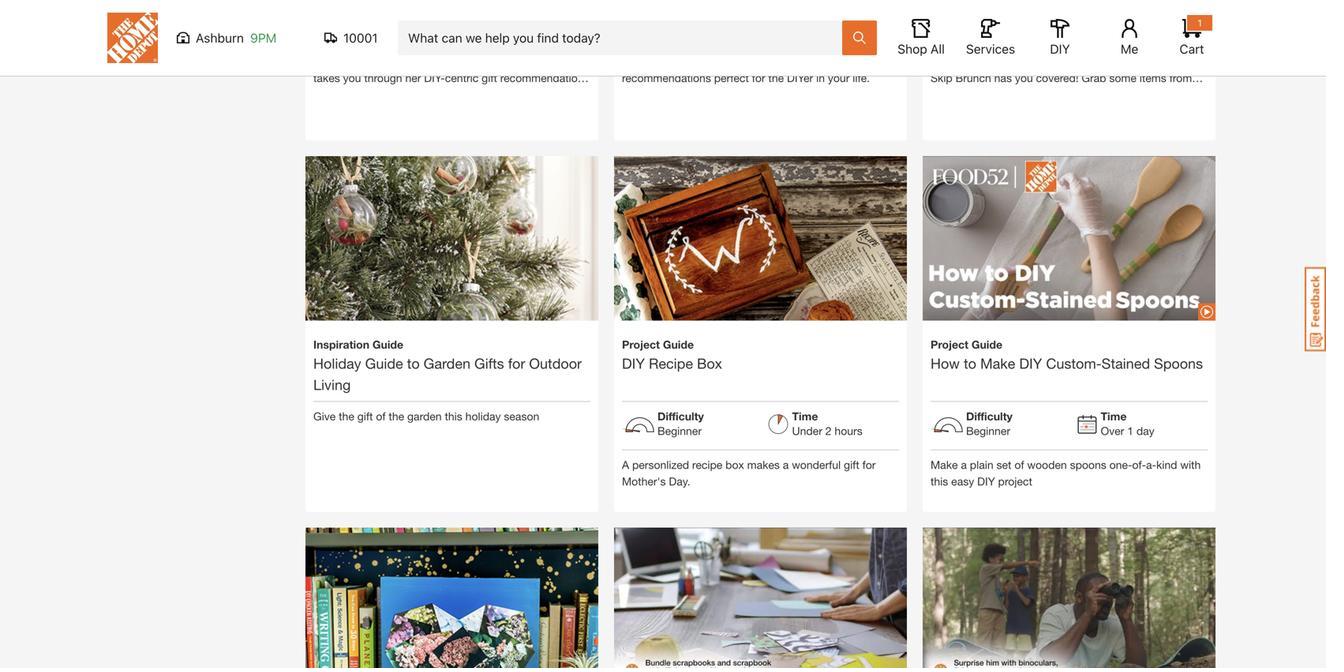 Task type: vqa. For each thing, say whether or not it's contained in the screenshot.
right Project
yes



Task type: describe. For each thing, give the bounding box(es) containing it.
a-
[[1147, 459, 1157, 472]]

of-
[[1133, 459, 1147, 472]]

store
[[1048, 88, 1073, 101]]

must
[[417, 0, 448, 0]]

mother's
[[622, 476, 666, 489]]

for down life
[[314, 88, 327, 101]]

the up banks
[[690, 38, 706, 51]]

outdoor
[[529, 355, 582, 372]]

ashburn
[[196, 30, 244, 45]]

guide for guide
[[373, 339, 404, 352]]

me button
[[1105, 19, 1156, 57]]

1 vertical spatial this
[[445, 410, 463, 423]]

custom-
[[1047, 355, 1102, 372]]

a personlized recipe box makes a wonderful gift for mother's day.
[[622, 459, 876, 489]]

there's nothing better than homemade gifts to show somebody that you care, and cara newhart from never skip brunch has you covered! grab some items from your local home depot store and keep reading for some inspiration.
[[931, 38, 1205, 118]]

home
[[982, 88, 1012, 101]]

diy inside button
[[1051, 41, 1071, 56]]

you inside get ready for the holiday season with these gift ideas. follow rashida banks as she takes you through gift recommendations perfect for the diyer in your life.
[[800, 55, 818, 68]]

woodworker
[[487, 38, 548, 51]]

you inside find the perfect holiday gift for the woodworker in your life with this festive list! follow along as ashleigh lauren takes you through her diy-centric gift recommendations for the season!
[[343, 72, 361, 85]]

diy inside make a plain set of wooden spoons one-of-a-kind with this easy diy project
[[978, 476, 996, 489]]

lovers
[[405, 5, 448, 22]]

top five gifting must haves for diy and woodworking lovers link
[[314, 0, 591, 37]]

nothing
[[970, 38, 1007, 51]]

along
[[465, 55, 493, 68]]

holiday
[[314, 355, 361, 372]]

services
[[967, 41, 1016, 56]]

day.
[[669, 476, 691, 489]]

gifts
[[1126, 38, 1147, 51]]

of inside make a plain set of wooden spoons one-of-a-kind with this easy diy project
[[1015, 459, 1025, 472]]

there's
[[931, 38, 967, 51]]

gift down "ideas."
[[862, 55, 878, 68]]

holiday guide to garden gifts for outdoor living image
[[306, 129, 599, 422]]

takes inside get ready for the holiday season with these gift ideas. follow rashida banks as she takes you through gift recommendations perfect for the diyer in your life.
[[770, 55, 797, 68]]

life
[[314, 55, 328, 68]]

festive
[[375, 55, 407, 68]]

brunch
[[956, 72, 992, 85]]

has
[[995, 72, 1013, 85]]

her
[[406, 72, 421, 85]]

the home depot logo image
[[107, 13, 158, 63]]

10001
[[344, 30, 378, 45]]

time under 2 hours
[[793, 410, 863, 438]]

0 vertical spatial from
[[1150, 55, 1173, 68]]

top five gifting must haves for diy and woodworking lovers
[[314, 0, 572, 22]]

gift ideas for dad image
[[923, 501, 1216, 669]]

depot
[[1015, 88, 1045, 101]]

difficulty for to
[[967, 410, 1013, 423]]

diy inside project guide diy recipe box
[[622, 355, 645, 372]]

a inside a personlized recipe box makes a wonderful gift for mother's day.
[[783, 459, 789, 472]]

difficulty beginner for to
[[967, 410, 1013, 438]]

keep
[[1098, 88, 1122, 101]]

kind
[[1157, 459, 1178, 472]]

through inside get ready for the holiday season with these gift ideas. follow rashida banks as she takes you through gift recommendations perfect for the diyer in your life.
[[821, 55, 859, 68]]

recipe
[[693, 459, 723, 472]]

garden
[[408, 410, 442, 423]]

newhart
[[1105, 55, 1147, 68]]

homemade
[[1067, 38, 1123, 51]]

make a plain set of wooden spoons one-of-a-kind with this easy diy project
[[931, 459, 1202, 489]]

stained
[[1102, 355, 1151, 372]]

for inside a personlized recipe box makes a wonderful gift for mother's day.
[[863, 459, 876, 472]]

feedback link image
[[1306, 267, 1327, 352]]

in inside get ready for the holiday season with these gift ideas. follow rashida banks as she takes you through gift recommendations perfect for the diyer in your life.
[[817, 72, 825, 85]]

as inside find the perfect holiday gift for the woodworker in your life with this festive list! follow along as ashleigh lauren takes you through her diy-centric gift recommendations for the season!
[[496, 55, 507, 68]]

all
[[931, 41, 945, 56]]

gift right give at the left bottom of page
[[358, 410, 373, 423]]

i love you collage image
[[306, 501, 599, 669]]

for up the rashida
[[674, 38, 687, 51]]

a
[[622, 459, 630, 472]]

lauren
[[556, 55, 589, 68]]

hours
[[835, 425, 863, 438]]

gift down along
[[482, 72, 497, 85]]

how to make diy custom-stained spoons image
[[923, 129, 1216, 349]]

centric
[[445, 72, 479, 85]]

list!
[[410, 55, 427, 68]]

diy recipe box image
[[614, 129, 907, 422]]

ideas.
[[858, 38, 888, 51]]

gift down top five gifting must haves for diy and woodworking lovers link
[[433, 38, 449, 51]]

find
[[314, 38, 335, 51]]

diy inside the project guide how to make diy custom-stained spoons
[[1020, 355, 1043, 372]]

inspiration
[[314, 339, 370, 352]]

project
[[999, 476, 1033, 489]]

care,
[[1030, 55, 1054, 68]]

five
[[341, 0, 367, 0]]

2
[[826, 425, 832, 438]]

0 horizontal spatial of
[[376, 410, 386, 423]]

give
[[314, 410, 336, 423]]

for inside inspiration guide holiday guide to garden gifts for outdoor living
[[508, 355, 526, 372]]

1 inside time over 1 day
[[1128, 425, 1134, 438]]

season inside get ready for the holiday season with these gift ideas. follow rashida banks as she takes you through gift recommendations perfect for the diyer in your life.
[[747, 38, 783, 51]]

a inside make a plain set of wooden spoons one-of-a-kind with this easy diy project
[[962, 459, 967, 472]]

wonderful
[[792, 459, 841, 472]]

easy
[[952, 476, 975, 489]]

and inside top five gifting must haves for diy and woodworking lovers
[[548, 0, 572, 0]]

season!
[[349, 88, 387, 101]]

project guide how to make diy custom-stained spoons
[[931, 339, 1204, 372]]

over
[[1101, 425, 1125, 438]]

0 horizontal spatial season
[[504, 410, 540, 423]]

get ready for the holiday season with these gift ideas. follow rashida banks as she takes you through gift recommendations perfect for the diyer in your life.
[[622, 38, 888, 85]]

project for diy
[[622, 339, 660, 352]]

for down 'she'
[[752, 72, 766, 85]]

shop
[[898, 41, 928, 56]]

box
[[726, 459, 745, 472]]

better
[[1010, 38, 1039, 51]]

rashida
[[658, 55, 698, 68]]

guide for recipe
[[663, 339, 694, 352]]

local
[[956, 88, 979, 101]]

time over 1 day
[[1101, 410, 1155, 438]]

the up along
[[468, 38, 484, 51]]

wooden
[[1028, 459, 1068, 472]]

difficulty beginner for recipe
[[658, 410, 704, 438]]

beginner for recipe
[[658, 425, 702, 438]]

makes
[[748, 459, 780, 472]]

plain
[[971, 459, 994, 472]]



Task type: locate. For each thing, give the bounding box(es) containing it.
this inside make a plain set of wooden spoons one-of-a-kind with this easy diy project
[[931, 476, 949, 489]]

your left life.
[[828, 72, 850, 85]]

1 horizontal spatial 1
[[1198, 17, 1203, 28]]

2 difficulty from the left
[[967, 410, 1013, 423]]

takes inside find the perfect holiday gift for the woodworker in your life with this festive list! follow along as ashleigh lauren takes you through her diy-centric gift recommendations for the season!
[[314, 72, 340, 85]]

covered!
[[1037, 72, 1079, 85]]

than
[[1042, 38, 1064, 51]]

1 time from the left
[[793, 410, 819, 423]]

1 beginner from the left
[[658, 425, 702, 438]]

project
[[622, 339, 660, 352], [931, 339, 969, 352]]

1 inside "cart 1"
[[1198, 17, 1203, 28]]

2 project from the left
[[931, 339, 969, 352]]

2 difficulty beginner from the left
[[967, 410, 1013, 438]]

diy-
[[424, 72, 445, 85]]

1 horizontal spatial this
[[445, 410, 463, 423]]

holiday
[[395, 38, 430, 51], [709, 38, 744, 51], [466, 410, 501, 423]]

to inside there's nothing better than homemade gifts to show somebody that you care, and cara newhart from never skip brunch has you covered! grab some items from your local home depot store and keep reading for some inspiration.
[[1150, 38, 1160, 51]]

beginner for to
[[967, 425, 1011, 438]]

10001 button
[[325, 30, 379, 46]]

recommendations
[[501, 72, 590, 85], [622, 72, 711, 85]]

difficulty beginner up plain
[[967, 410, 1013, 438]]

a right makes
[[783, 459, 789, 472]]

to left the "garden"
[[407, 355, 420, 372]]

as inside get ready for the holiday season with these gift ideas. follow rashida banks as she takes you through gift recommendations perfect for the diyer in your life.
[[735, 55, 746, 68]]

for down 'items'
[[1165, 88, 1178, 101]]

cart
[[1180, 41, 1205, 56]]

give the gift of the garden this holiday season
[[314, 410, 540, 423]]

0 vertical spatial some
[[1110, 72, 1137, 85]]

with right kind
[[1181, 459, 1202, 472]]

box
[[697, 355, 723, 372]]

holiday inside get ready for the holiday season with these gift ideas. follow rashida banks as she takes you through gift recommendations perfect for the diyer in your life.
[[709, 38, 744, 51]]

never
[[1176, 55, 1205, 68]]

beginner up plain
[[967, 425, 1011, 438]]

with inside find the perfect holiday gift for the woodworker in your life with this festive list! follow along as ashleigh lauren takes you through her diy-centric gift recommendations for the season!
[[331, 55, 351, 68]]

difficulty beginner
[[658, 410, 704, 438], [967, 410, 1013, 438]]

woodworking
[[314, 5, 401, 22]]

this for project guide
[[931, 476, 949, 489]]

through down festive
[[364, 72, 402, 85]]

2 horizontal spatial your
[[931, 88, 953, 101]]

1 horizontal spatial difficulty
[[967, 410, 1013, 423]]

get
[[622, 38, 640, 51]]

0 horizontal spatial difficulty beginner
[[658, 410, 704, 438]]

time inside time over 1 day
[[1101, 410, 1127, 423]]

a up the 'easy'
[[962, 459, 967, 472]]

1 horizontal spatial of
[[1015, 459, 1025, 472]]

0 vertical spatial 1
[[1198, 17, 1203, 28]]

0 horizontal spatial time
[[793, 410, 819, 423]]

this right garden at left bottom
[[445, 410, 463, 423]]

project for how
[[931, 339, 969, 352]]

0 vertical spatial and
[[548, 0, 572, 0]]

your up lauren
[[563, 38, 585, 51]]

0 vertical spatial takes
[[770, 55, 797, 68]]

beginner
[[658, 425, 702, 438], [967, 425, 1011, 438]]

0 horizontal spatial follow
[[430, 55, 462, 68]]

0 horizontal spatial project
[[622, 339, 660, 352]]

1 horizontal spatial some
[[1110, 72, 1137, 85]]

0 horizontal spatial beginner
[[658, 425, 702, 438]]

garden
[[424, 355, 471, 372]]

the left season!
[[330, 88, 346, 101]]

for right gifts at the bottom
[[508, 355, 526, 372]]

set
[[997, 459, 1012, 472]]

holiday up banks
[[709, 38, 744, 51]]

spoons
[[1071, 459, 1107, 472]]

and up the covered!
[[1057, 55, 1076, 68]]

0 horizontal spatial with
[[331, 55, 351, 68]]

gift right these
[[839, 38, 855, 51]]

2 vertical spatial and
[[1076, 88, 1095, 101]]

perfect inside find the perfect holiday gift for the woodworker in your life with this festive list! follow along as ashleigh lauren takes you through her diy-centric gift recommendations for the season!
[[357, 38, 392, 51]]

1 a from the left
[[783, 459, 789, 472]]

2 beginner from the left
[[967, 425, 1011, 438]]

under
[[793, 425, 823, 438]]

and down grab
[[1076, 88, 1095, 101]]

guide inside the project guide how to make diy custom-stained spoons
[[972, 339, 1003, 352]]

1 vertical spatial some
[[931, 105, 958, 118]]

and right for
[[548, 0, 572, 0]]

these
[[809, 38, 836, 51]]

with for top five gifting must haves for diy and woodworking lovers
[[331, 55, 351, 68]]

cara
[[1079, 55, 1102, 68]]

make inside make a plain set of wooden spoons one-of-a-kind with this easy diy project
[[931, 459, 958, 472]]

diy up the covered!
[[1051, 41, 1071, 56]]

show
[[1163, 38, 1189, 51]]

1 follow from the left
[[430, 55, 462, 68]]

ashburn 9pm
[[196, 30, 277, 45]]

your down skip
[[931, 88, 953, 101]]

to inside the project guide how to make diy custom-stained spoons
[[964, 355, 977, 372]]

0 vertical spatial perfect
[[357, 38, 392, 51]]

0 vertical spatial season
[[747, 38, 783, 51]]

1 horizontal spatial recommendations
[[622, 72, 711, 85]]

2 horizontal spatial this
[[931, 476, 949, 489]]

1 vertical spatial season
[[504, 410, 540, 423]]

in up lauren
[[551, 38, 560, 51]]

beginner up personlized
[[658, 425, 702, 438]]

holiday inside find the perfect holiday gift for the woodworker in your life with this festive list! follow along as ashleigh lauren takes you through her diy-centric gift recommendations for the season!
[[395, 38, 430, 51]]

this left the 'easy'
[[931, 476, 949, 489]]

and
[[548, 0, 572, 0], [1057, 55, 1076, 68], [1076, 88, 1095, 101]]

1 vertical spatial of
[[1015, 459, 1025, 472]]

you
[[800, 55, 818, 68], [1009, 55, 1027, 68], [343, 72, 361, 85], [1016, 72, 1034, 85]]

1 horizontal spatial through
[[821, 55, 859, 68]]

1 horizontal spatial takes
[[770, 55, 797, 68]]

the right give at the left bottom of page
[[339, 410, 355, 423]]

project up how
[[931, 339, 969, 352]]

haves
[[452, 0, 492, 0]]

perfect inside get ready for the holiday season with these gift ideas. follow rashida banks as she takes you through gift recommendations perfect for the diyer in your life.
[[715, 72, 749, 85]]

you up season!
[[343, 72, 361, 85]]

0 horizontal spatial holiday
[[395, 38, 430, 51]]

follow inside find the perfect holiday gift for the woodworker in your life with this festive list! follow along as ashleigh lauren takes you through her diy-centric gift recommendations for the season!
[[430, 55, 462, 68]]

diy left custom-
[[1020, 355, 1043, 372]]

season up 'she'
[[747, 38, 783, 51]]

some down local
[[931, 105, 958, 118]]

inspiration guide holiday guide to garden gifts for outdoor living
[[314, 339, 582, 394]]

spoons
[[1155, 355, 1204, 372]]

2 horizontal spatial holiday
[[709, 38, 744, 51]]

inspiration.
[[962, 105, 1016, 118]]

0 horizontal spatial takes
[[314, 72, 340, 85]]

to inside inspiration guide holiday guide to garden gifts for outdoor living
[[407, 355, 420, 372]]

takes up the diyer
[[770, 55, 797, 68]]

1
[[1198, 17, 1203, 28], [1128, 425, 1134, 438]]

you down better
[[1009, 55, 1027, 68]]

difficulty up personlized
[[658, 410, 704, 423]]

from
[[1150, 55, 1173, 68], [1170, 72, 1193, 85]]

guide
[[373, 339, 404, 352], [663, 339, 694, 352], [972, 339, 1003, 352], [365, 355, 403, 372]]

in
[[551, 38, 560, 51], [817, 72, 825, 85]]

this
[[354, 55, 372, 68], [445, 410, 463, 423], [931, 476, 949, 489]]

make right how
[[981, 355, 1016, 372]]

this for top five gifting must haves for diy and woodworking lovers
[[354, 55, 372, 68]]

to right the gifts
[[1150, 38, 1160, 51]]

for down hours
[[863, 459, 876, 472]]

to right how
[[964, 355, 977, 372]]

2 recommendations from the left
[[622, 72, 711, 85]]

0 vertical spatial in
[[551, 38, 560, 51]]

with inside get ready for the holiday season with these gift ideas. follow rashida banks as she takes you through gift recommendations perfect for the diyer in your life.
[[786, 38, 806, 51]]

season down gifts at the bottom
[[504, 410, 540, 423]]

1 horizontal spatial beginner
[[967, 425, 1011, 438]]

1 horizontal spatial time
[[1101, 410, 1127, 423]]

for inside there's nothing better than homemade gifts to show somebody that you care, and cara newhart from never skip brunch has you covered! grab some items from your local home depot store and keep reading for some inspiration.
[[1165, 88, 1178, 101]]

make
[[981, 355, 1016, 372], [931, 459, 958, 472]]

1 vertical spatial and
[[1057, 55, 1076, 68]]

1 horizontal spatial make
[[981, 355, 1016, 372]]

1 vertical spatial perfect
[[715, 72, 749, 85]]

guide for to
[[972, 339, 1003, 352]]

0 vertical spatial through
[[821, 55, 859, 68]]

project up the 'recipe'
[[622, 339, 660, 352]]

1 horizontal spatial a
[[962, 459, 967, 472]]

gifts
[[475, 355, 504, 372]]

how
[[931, 355, 960, 372]]

she
[[750, 55, 767, 68]]

2 horizontal spatial with
[[1181, 459, 1202, 472]]

grab
[[1082, 72, 1107, 85]]

the left garden at left bottom
[[389, 410, 404, 423]]

0 horizontal spatial recommendations
[[501, 72, 590, 85]]

0 horizontal spatial difficulty
[[658, 410, 704, 423]]

1 left day
[[1128, 425, 1134, 438]]

1 horizontal spatial follow
[[622, 55, 655, 68]]

of right set
[[1015, 459, 1025, 472]]

guide inside project guide diy recipe box
[[663, 339, 694, 352]]

diy inside top five gifting must haves for diy and woodworking lovers
[[521, 0, 544, 0]]

your inside get ready for the holiday season with these gift ideas. follow rashida banks as she takes you through gift recommendations perfect for the diyer in your life.
[[828, 72, 850, 85]]

with right life
[[331, 55, 351, 68]]

1 horizontal spatial perfect
[[715, 72, 749, 85]]

with inside make a plain set of wooden spoons one-of-a-kind with this easy diy project
[[1181, 459, 1202, 472]]

1 as from the left
[[496, 55, 507, 68]]

personlized
[[633, 459, 690, 472]]

0 horizontal spatial some
[[931, 105, 958, 118]]

the right find
[[338, 38, 354, 51]]

0 horizontal spatial this
[[354, 55, 372, 68]]

1 vertical spatial through
[[364, 72, 402, 85]]

this inside find the perfect holiday gift for the woodworker in your life with this festive list! follow along as ashleigh lauren takes you through her diy-centric gift recommendations for the season!
[[354, 55, 372, 68]]

skip
[[931, 72, 953, 85]]

0 vertical spatial make
[[981, 355, 1016, 372]]

somebody
[[931, 55, 983, 68]]

follow inside get ready for the holiday season with these gift ideas. follow rashida banks as she takes you through gift recommendations perfect for the diyer in your life.
[[622, 55, 655, 68]]

diy left the 'recipe'
[[622, 355, 645, 372]]

diy button
[[1035, 19, 1086, 57]]

2 horizontal spatial to
[[1150, 38, 1160, 51]]

of
[[376, 410, 386, 423], [1015, 459, 1025, 472]]

9pm
[[250, 30, 277, 45]]

0 horizontal spatial make
[[931, 459, 958, 472]]

1 horizontal spatial in
[[817, 72, 825, 85]]

0 vertical spatial this
[[354, 55, 372, 68]]

recommendations down the rashida
[[622, 72, 711, 85]]

project guide diy recipe box
[[622, 339, 723, 372]]

one-
[[1110, 459, 1133, 472]]

2 follow from the left
[[622, 55, 655, 68]]

recommendations down ashleigh
[[501, 72, 590, 85]]

your inside find the perfect holiday gift for the woodworker in your life with this festive list! follow along as ashleigh lauren takes you through her diy-centric gift recommendations for the season!
[[563, 38, 585, 51]]

diy down plain
[[978, 476, 996, 489]]

mother's day gift ideas image
[[614, 501, 907, 669]]

2 vertical spatial with
[[1181, 459, 1202, 472]]

the left the diyer
[[769, 72, 784, 85]]

0 horizontal spatial in
[[551, 38, 560, 51]]

1 vertical spatial your
[[828, 72, 850, 85]]

2 as from the left
[[735, 55, 746, 68]]

2 vertical spatial this
[[931, 476, 949, 489]]

items
[[1140, 72, 1167, 85]]

living
[[314, 377, 351, 394]]

life.
[[853, 72, 870, 85]]

cart 1
[[1180, 17, 1205, 56]]

perfect up festive
[[357, 38, 392, 51]]

0 horizontal spatial through
[[364, 72, 402, 85]]

follow down get
[[622, 55, 655, 68]]

0 horizontal spatial to
[[407, 355, 420, 372]]

0 vertical spatial of
[[376, 410, 386, 423]]

through inside find the perfect holiday gift for the woodworker in your life with this festive list! follow along as ashleigh lauren takes you through her diy-centric gift recommendations for the season!
[[364, 72, 402, 85]]

perfect
[[357, 38, 392, 51], [715, 72, 749, 85]]

1 vertical spatial make
[[931, 459, 958, 472]]

for
[[452, 38, 465, 51], [674, 38, 687, 51], [752, 72, 766, 85], [314, 88, 327, 101], [1165, 88, 1178, 101], [508, 355, 526, 372], [863, 459, 876, 472]]

me
[[1121, 41, 1139, 56]]

day
[[1137, 425, 1155, 438]]

follow up diy-
[[430, 55, 462, 68]]

some down newhart
[[1110, 72, 1137, 85]]

0 horizontal spatial a
[[783, 459, 789, 472]]

recommendations inside get ready for the holiday season with these gift ideas. follow rashida banks as she takes you through gift recommendations perfect for the diyer in your life.
[[622, 72, 711, 85]]

time up under
[[793, 410, 819, 423]]

0 horizontal spatial 1
[[1128, 425, 1134, 438]]

gift down hours
[[844, 459, 860, 472]]

1 project from the left
[[622, 339, 660, 352]]

as left 'she'
[[735, 55, 746, 68]]

takes down life
[[314, 72, 340, 85]]

holiday down gifts at the bottom
[[466, 410, 501, 423]]

1 vertical spatial 1
[[1128, 425, 1134, 438]]

difficulty for recipe
[[658, 410, 704, 423]]

in right the diyer
[[817, 72, 825, 85]]

make inside the project guide how to make diy custom-stained spoons
[[981, 355, 1016, 372]]

services button
[[966, 19, 1017, 57]]

reading
[[1125, 88, 1162, 101]]

2 vertical spatial your
[[931, 88, 953, 101]]

0 horizontal spatial your
[[563, 38, 585, 51]]

in inside find the perfect holiday gift for the woodworker in your life with this festive list! follow along as ashleigh lauren takes you through her diy-centric gift recommendations for the season!
[[551, 38, 560, 51]]

with for project guide
[[1181, 459, 1202, 472]]

1 vertical spatial in
[[817, 72, 825, 85]]

through
[[821, 55, 859, 68], [364, 72, 402, 85]]

1 horizontal spatial as
[[735, 55, 746, 68]]

recommendations inside find the perfect holiday gift for the woodworker in your life with this festive list! follow along as ashleigh lauren takes you through her diy-centric gift recommendations for the season!
[[501, 72, 590, 85]]

2 a from the left
[[962, 459, 967, 472]]

ready
[[643, 38, 671, 51]]

What can we help you find today? search field
[[408, 21, 842, 54]]

top
[[314, 0, 337, 0]]

you up depot
[[1016, 72, 1034, 85]]

1 difficulty from the left
[[658, 410, 704, 423]]

through down these
[[821, 55, 859, 68]]

for down top five gifting must haves for diy and woodworking lovers link
[[452, 38, 465, 51]]

this down 10001
[[354, 55, 372, 68]]

make up the 'easy'
[[931, 459, 958, 472]]

time up over
[[1101, 410, 1127, 423]]

gifting
[[371, 0, 413, 0]]

to
[[1150, 38, 1160, 51], [407, 355, 420, 372], [964, 355, 977, 372]]

1 recommendations from the left
[[501, 72, 590, 85]]

1 horizontal spatial holiday
[[466, 410, 501, 423]]

of left garden at left bottom
[[376, 410, 386, 423]]

follow
[[430, 55, 462, 68], [622, 55, 655, 68]]

diy right for
[[521, 0, 544, 0]]

difficulty up plain
[[967, 410, 1013, 423]]

1 horizontal spatial season
[[747, 38, 783, 51]]

perfect down banks
[[715, 72, 749, 85]]

you up the diyer
[[800, 55, 818, 68]]

2 time from the left
[[1101, 410, 1127, 423]]

1 horizontal spatial difficulty beginner
[[967, 410, 1013, 438]]

1 up cart
[[1198, 17, 1203, 28]]

find the perfect holiday gift for the woodworker in your life with this festive list! follow along as ashleigh lauren takes you through her diy-centric gift recommendations for the season!
[[314, 38, 590, 101]]

1 vertical spatial from
[[1170, 72, 1193, 85]]

0 horizontal spatial perfect
[[357, 38, 392, 51]]

1 horizontal spatial with
[[786, 38, 806, 51]]

banks
[[701, 55, 732, 68]]

for
[[496, 0, 517, 0]]

a
[[783, 459, 789, 472], [962, 459, 967, 472]]

your inside there's nothing better than homemade gifts to show somebody that you care, and cara newhart from never skip brunch has you covered! grab some items from your local home depot store and keep reading for some inspiration.
[[931, 88, 953, 101]]

1 horizontal spatial to
[[964, 355, 977, 372]]

gift inside a personlized recipe box makes a wonderful gift for mother's day.
[[844, 459, 860, 472]]

from down never
[[1170, 72, 1193, 85]]

difficulty beginner up personlized
[[658, 410, 704, 438]]

holiday up list!
[[395, 38, 430, 51]]

1 difficulty beginner from the left
[[658, 410, 704, 438]]

0 vertical spatial with
[[786, 38, 806, 51]]

time for diy recipe box
[[793, 410, 819, 423]]

1 horizontal spatial project
[[931, 339, 969, 352]]

0 horizontal spatial as
[[496, 55, 507, 68]]

project inside project guide diy recipe box
[[622, 339, 660, 352]]

1 vertical spatial with
[[331, 55, 351, 68]]

as
[[496, 55, 507, 68], [735, 55, 746, 68]]

as right along
[[496, 55, 507, 68]]

time for how to make diy custom-stained spoons
[[1101, 410, 1127, 423]]

from up 'items'
[[1150, 55, 1173, 68]]

1 horizontal spatial your
[[828, 72, 850, 85]]

time inside "time under 2 hours"
[[793, 410, 819, 423]]

shop all
[[898, 41, 945, 56]]

project inside the project guide how to make diy custom-stained spoons
[[931, 339, 969, 352]]

1 vertical spatial takes
[[314, 72, 340, 85]]

difficulty
[[658, 410, 704, 423], [967, 410, 1013, 423]]

0 vertical spatial your
[[563, 38, 585, 51]]

with left these
[[786, 38, 806, 51]]



